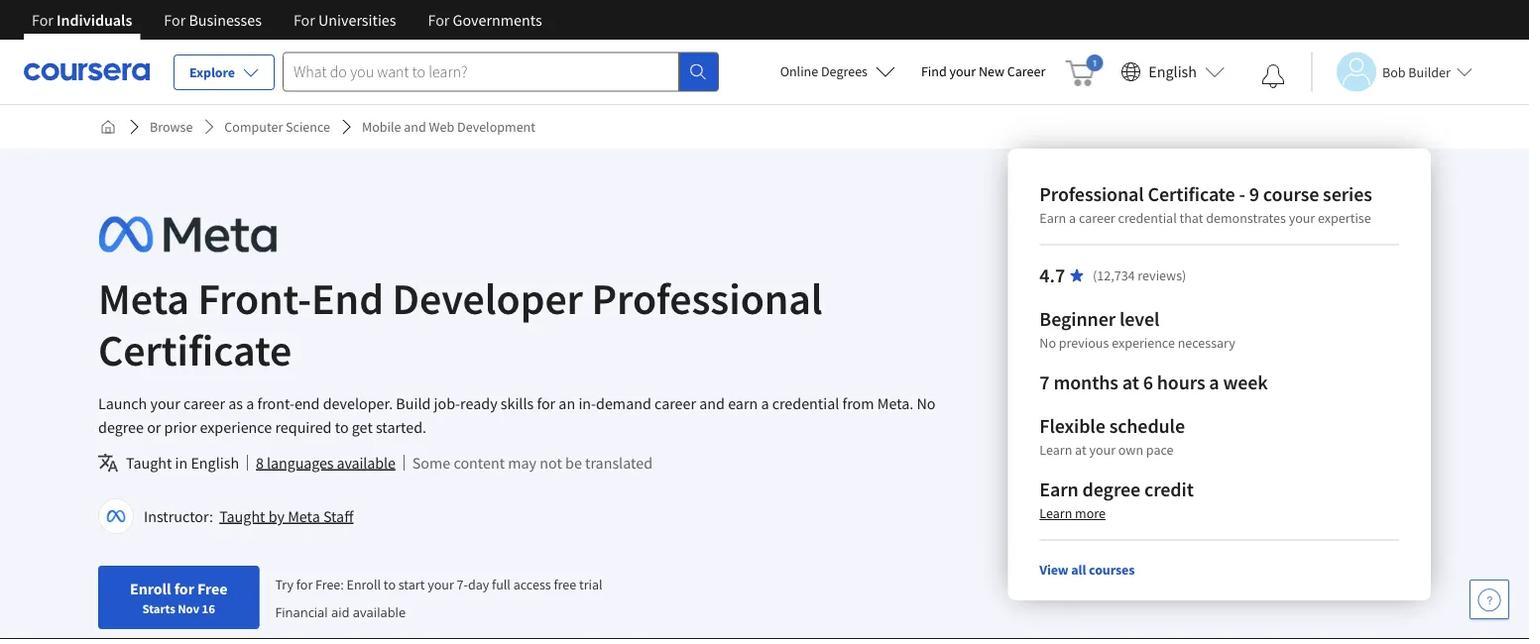 Task type: describe. For each thing, give the bounding box(es) containing it.
meta.
[[877, 394, 914, 414]]

view
[[1040, 561, 1069, 579]]

languages
[[267, 453, 334, 473]]

more
[[1075, 505, 1106, 523]]

bob builder
[[1382, 63, 1451, 81]]

find
[[921, 62, 947, 80]]

governments
[[453, 10, 542, 30]]

16
[[202, 601, 215, 617]]

8 languages available
[[256, 453, 395, 473]]

credit
[[1144, 477, 1194, 502]]

prior
[[164, 417, 197, 437]]

some content may not be translated
[[412, 453, 653, 473]]

front-
[[198, 271, 311, 326]]

coursera image
[[24, 56, 150, 88]]

0 vertical spatial at
[[1122, 370, 1139, 395]]

content
[[454, 453, 505, 473]]

(12,734
[[1093, 267, 1135, 285]]

access
[[513, 576, 551, 594]]

for for universities
[[293, 10, 315, 30]]

available inside try for free: enroll to start your 7-day full access free trial financial aid available
[[353, 603, 406, 621]]

for for enroll for free
[[174, 579, 194, 599]]

4.7
[[1040, 263, 1065, 288]]

mobile and web development
[[362, 118, 535, 136]]

staff
[[323, 507, 353, 527]]

view all courses
[[1040, 561, 1135, 579]]

show notifications image
[[1261, 64, 1285, 88]]

9
[[1249, 182, 1259, 207]]

earn inside earn degree credit learn more
[[1040, 477, 1079, 502]]

online degrees button
[[764, 50, 911, 93]]

required
[[275, 417, 332, 437]]

6
[[1143, 370, 1153, 395]]

individuals
[[57, 10, 132, 30]]

certificate inside meta front-end developer professional certificate
[[98, 322, 292, 377]]

a inside professional certificate - 9 course series earn a career credential that demonstrates your expertise
[[1069, 209, 1076, 227]]

expertise
[[1318, 209, 1371, 227]]

to inside launch your career as a front-end developer. build job-ready skills for an in-demand career and earn a credential from meta. no degree or prior experience required to get started.
[[335, 417, 349, 437]]

developer
[[392, 271, 583, 326]]

launch
[[98, 394, 147, 414]]

0 horizontal spatial career
[[183, 394, 225, 414]]

earn degree credit learn more
[[1040, 477, 1194, 523]]

aid
[[331, 603, 350, 621]]

8
[[256, 453, 264, 473]]

translated
[[585, 453, 653, 473]]

free
[[554, 576, 576, 594]]

flexible
[[1040, 414, 1105, 439]]

that
[[1180, 209, 1203, 227]]

instructor:
[[144, 507, 213, 527]]

certificate inside professional certificate - 9 course series earn a career credential that demonstrates your expertise
[[1148, 182, 1235, 207]]

trial
[[579, 576, 603, 594]]

development
[[457, 118, 535, 136]]

be
[[565, 453, 582, 473]]

some
[[412, 453, 450, 473]]

for for try for free: enroll to start your 7-day full access free trial
[[296, 576, 313, 594]]

day
[[468, 576, 489, 594]]

computer science link
[[217, 109, 338, 145]]

pace
[[1146, 441, 1174, 459]]

1 horizontal spatial meta
[[288, 507, 320, 527]]

mobile
[[362, 118, 401, 136]]

-
[[1239, 182, 1245, 207]]

shopping cart: 1 item image
[[1065, 55, 1103, 86]]

degrees
[[821, 62, 868, 80]]

previous
[[1059, 334, 1109, 352]]

taught in english
[[126, 453, 239, 473]]

degree inside earn degree credit learn more
[[1082, 477, 1141, 502]]

flexible schedule learn at your own pace
[[1040, 414, 1185, 459]]

financial
[[275, 603, 328, 621]]

experience inside beginner level no previous experience necessary
[[1112, 334, 1175, 352]]

at inside "flexible schedule learn at your own pace"
[[1075, 441, 1087, 459]]

week
[[1223, 370, 1268, 395]]

in-
[[579, 394, 596, 414]]

learn more link
[[1040, 505, 1106, 523]]

try for free: enroll to start your 7-day full access free trial financial aid available
[[275, 576, 603, 621]]

for inside launch your career as a front-end developer. build job-ready skills for an in-demand career and earn a credential from meta. no degree or prior experience required to get started.
[[537, 394, 556, 414]]

demonstrates
[[1206, 209, 1286, 227]]

0 horizontal spatial english
[[191, 453, 239, 473]]

find your new career link
[[911, 59, 1055, 84]]

meta front-end developer professional certificate
[[98, 271, 823, 377]]

start
[[398, 576, 425, 594]]

free
[[197, 579, 228, 599]]

career
[[1007, 62, 1046, 80]]

credential inside launch your career as a front-end developer. build job-ready skills for an in-demand career and earn a credential from meta. no degree or prior experience required to get started.
[[772, 394, 839, 414]]

available inside button
[[337, 453, 395, 473]]

enroll inside try for free: enroll to start your 7-day full access free trial financial aid available
[[347, 576, 381, 594]]

your inside "flexible schedule learn at your own pace"
[[1089, 441, 1116, 459]]

instructor: taught by meta staff
[[144, 507, 353, 527]]

computer
[[224, 118, 283, 136]]

for for governments
[[428, 10, 450, 30]]

professional inside meta front-end developer professional certificate
[[592, 271, 823, 326]]

beginner level no previous experience necessary
[[1040, 307, 1235, 352]]

1 horizontal spatial career
[[655, 394, 696, 414]]

find your new career
[[921, 62, 1046, 80]]

explore button
[[174, 55, 275, 90]]

by
[[268, 507, 285, 527]]

no inside launch your career as a front-end developer. build job-ready skills for an in-demand career and earn a credential from meta. no degree or prior experience required to get started.
[[917, 394, 936, 414]]

universities
[[318, 10, 396, 30]]

job-
[[434, 394, 460, 414]]

home image
[[100, 119, 116, 135]]

view all courses link
[[1040, 561, 1135, 579]]

developer.
[[323, 394, 393, 414]]

beginner
[[1040, 307, 1116, 332]]



Task type: locate. For each thing, give the bounding box(es) containing it.
0 horizontal spatial and
[[404, 118, 426, 136]]

enroll right free:
[[347, 576, 381, 594]]

certificate up as
[[98, 322, 292, 377]]

7-
[[457, 576, 468, 594]]

or
[[147, 417, 161, 437]]

demand
[[596, 394, 651, 414]]

career left as
[[183, 394, 225, 414]]

free:
[[315, 576, 344, 594]]

1 horizontal spatial and
[[699, 394, 725, 414]]

2 horizontal spatial for
[[537, 394, 556, 414]]

web
[[429, 118, 454, 136]]

taught by meta staff image
[[101, 502, 131, 532]]

0 horizontal spatial meta
[[98, 271, 189, 326]]

for left businesses
[[164, 10, 186, 30]]

experience inside launch your career as a front-end developer. build job-ready skills for an in-demand career and earn a credential from meta. no degree or prior experience required to get started.
[[200, 417, 272, 437]]

2 for from the left
[[164, 10, 186, 30]]

0 horizontal spatial professional
[[592, 271, 823, 326]]

3 for from the left
[[293, 10, 315, 30]]

0 vertical spatial credential
[[1118, 209, 1177, 227]]

0 vertical spatial taught
[[126, 453, 172, 473]]

all
[[1071, 561, 1086, 579]]

1 horizontal spatial no
[[1040, 334, 1056, 352]]

learn inside "flexible schedule learn at your own pace"
[[1040, 441, 1072, 459]]

1 for from the left
[[32, 10, 53, 30]]

experience down level
[[1112, 334, 1175, 352]]

for
[[537, 394, 556, 414], [296, 576, 313, 594], [174, 579, 194, 599]]

your left own
[[1089, 441, 1116, 459]]

1 horizontal spatial at
[[1122, 370, 1139, 395]]

taught left the in on the bottom of the page
[[126, 453, 172, 473]]

0 horizontal spatial taught
[[126, 453, 172, 473]]

for left an
[[537, 394, 556, 414]]

started.
[[376, 417, 426, 437]]

taught
[[126, 453, 172, 473], [219, 507, 265, 527]]

0 vertical spatial and
[[404, 118, 426, 136]]

no right meta. on the bottom
[[917, 394, 936, 414]]

1 horizontal spatial experience
[[1112, 334, 1175, 352]]

full
[[492, 576, 511, 594]]

What do you want to learn? text field
[[283, 52, 679, 92]]

your down "course"
[[1289, 209, 1315, 227]]

1 horizontal spatial degree
[[1082, 477, 1141, 502]]

credential inside professional certificate - 9 course series earn a career credential that demonstrates your expertise
[[1118, 209, 1177, 227]]

banner navigation
[[16, 0, 558, 40]]

0 horizontal spatial experience
[[200, 417, 272, 437]]

no inside beginner level no previous experience necessary
[[1040, 334, 1056, 352]]

meta inside meta front-end developer professional certificate
[[98, 271, 189, 326]]

get
[[352, 417, 373, 437]]

0 vertical spatial certificate
[[1148, 182, 1235, 207]]

1 vertical spatial taught
[[219, 507, 265, 527]]

course
[[1263, 182, 1319, 207]]

for universities
[[293, 10, 396, 30]]

english right the in on the bottom of the page
[[191, 453, 239, 473]]

1 vertical spatial experience
[[200, 417, 272, 437]]

4 for from the left
[[428, 10, 450, 30]]

1 vertical spatial credential
[[772, 394, 839, 414]]

front-
[[257, 394, 294, 414]]

credential left from
[[772, 394, 839, 414]]

career up (12,734
[[1079, 209, 1115, 227]]

no
[[1040, 334, 1056, 352], [917, 394, 936, 414]]

own
[[1118, 441, 1143, 459]]

1 horizontal spatial english
[[1149, 62, 1197, 82]]

1 vertical spatial earn
[[1040, 477, 1079, 502]]

7
[[1040, 370, 1050, 395]]

7 months at 6 hours a week
[[1040, 370, 1268, 395]]

1 horizontal spatial enroll
[[347, 576, 381, 594]]

0 horizontal spatial at
[[1075, 441, 1087, 459]]

meta right by
[[288, 507, 320, 527]]

0 vertical spatial experience
[[1112, 334, 1175, 352]]

0 horizontal spatial for
[[174, 579, 194, 599]]

1 horizontal spatial professional
[[1040, 182, 1144, 207]]

1 vertical spatial english
[[191, 453, 239, 473]]

end
[[311, 271, 384, 326]]

help center image
[[1478, 588, 1501, 612]]

for left "governments"
[[428, 10, 450, 30]]

1 vertical spatial and
[[699, 394, 725, 414]]

1 vertical spatial degree
[[1082, 477, 1141, 502]]

your right the find
[[950, 62, 976, 80]]

for left universities
[[293, 10, 315, 30]]

launch your career as a front-end developer. build job-ready skills for an in-demand career and earn a credential from meta. no degree or prior experience required to get started.
[[98, 394, 936, 437]]

certificate
[[1148, 182, 1235, 207], [98, 322, 292, 377]]

career inside professional certificate - 9 course series earn a career credential that demonstrates your expertise
[[1079, 209, 1115, 227]]

1 horizontal spatial credential
[[1118, 209, 1177, 227]]

degree up more
[[1082, 477, 1141, 502]]

mobile and web development link
[[354, 109, 543, 145]]

enroll up starts
[[130, 579, 171, 599]]

to left 'get'
[[335, 417, 349, 437]]

0 vertical spatial earn
[[1040, 209, 1066, 227]]

professional
[[1040, 182, 1144, 207], [592, 271, 823, 326]]

1 vertical spatial at
[[1075, 441, 1087, 459]]

0 vertical spatial meta
[[98, 271, 189, 326]]

your inside try for free: enroll to start your 7-day full access free trial financial aid available
[[428, 576, 454, 594]]

0 horizontal spatial no
[[917, 394, 936, 414]]

0 horizontal spatial certificate
[[98, 322, 292, 377]]

level
[[1120, 307, 1160, 332]]

starts
[[142, 601, 175, 617]]

an
[[559, 394, 575, 414]]

1 vertical spatial professional
[[592, 271, 823, 326]]

0 vertical spatial degree
[[98, 417, 144, 437]]

0 vertical spatial english
[[1149, 62, 1197, 82]]

taught by meta staff link
[[219, 507, 353, 527]]

(12,734 reviews)
[[1093, 267, 1186, 285]]

english right shopping cart: 1 item icon at right top
[[1149, 62, 1197, 82]]

as
[[228, 394, 243, 414]]

necessary
[[1178, 334, 1235, 352]]

for left individuals
[[32, 10, 53, 30]]

and left earn
[[699, 394, 725, 414]]

experience down as
[[200, 417, 272, 437]]

career right demand
[[655, 394, 696, 414]]

businesses
[[189, 10, 262, 30]]

1 horizontal spatial certificate
[[1148, 182, 1235, 207]]

1 vertical spatial learn
[[1040, 505, 1072, 523]]

0 vertical spatial professional
[[1040, 182, 1144, 207]]

8 languages available button
[[256, 451, 395, 475]]

at down flexible
[[1075, 441, 1087, 459]]

try
[[275, 576, 294, 594]]

0 vertical spatial to
[[335, 417, 349, 437]]

1 vertical spatial meta
[[288, 507, 320, 527]]

0 horizontal spatial enroll
[[130, 579, 171, 599]]

0 vertical spatial learn
[[1040, 441, 1072, 459]]

online degrees
[[780, 62, 868, 80]]

meta image
[[98, 212, 277, 257]]

and left web
[[404, 118, 426, 136]]

your inside launch your career as a front-end developer. build job-ready skills for an in-demand career and earn a credential from meta. no degree or prior experience required to get started.
[[150, 394, 180, 414]]

earn
[[728, 394, 758, 414]]

bob builder button
[[1311, 52, 1472, 92]]

career
[[1079, 209, 1115, 227], [183, 394, 225, 414], [655, 394, 696, 414]]

1 horizontal spatial for
[[296, 576, 313, 594]]

credential left that
[[1118, 209, 1177, 227]]

2 learn from the top
[[1040, 505, 1072, 523]]

computer science
[[224, 118, 330, 136]]

credential
[[1118, 209, 1177, 227], [772, 394, 839, 414]]

1 vertical spatial to
[[384, 576, 396, 594]]

for individuals
[[32, 10, 132, 30]]

your up "or"
[[150, 394, 180, 414]]

to inside try for free: enroll to start your 7-day full access free trial financial aid available
[[384, 576, 396, 594]]

1 horizontal spatial to
[[384, 576, 396, 594]]

0 horizontal spatial degree
[[98, 417, 144, 437]]

learn left more
[[1040, 505, 1072, 523]]

experience
[[1112, 334, 1175, 352], [200, 417, 272, 437]]

no left previous
[[1040, 334, 1056, 352]]

your inside professional certificate - 9 course series earn a career credential that demonstrates your expertise
[[1289, 209, 1315, 227]]

at
[[1122, 370, 1139, 395], [1075, 441, 1087, 459]]

to
[[335, 417, 349, 437], [384, 576, 396, 594]]

learn inside earn degree credit learn more
[[1040, 505, 1072, 523]]

available
[[337, 453, 395, 473], [353, 603, 406, 621]]

0 horizontal spatial to
[[335, 417, 349, 437]]

None search field
[[283, 52, 719, 92]]

online
[[780, 62, 818, 80]]

earn inside professional certificate - 9 course series earn a career credential that demonstrates your expertise
[[1040, 209, 1066, 227]]

degree down the launch
[[98, 417, 144, 437]]

0 horizontal spatial credential
[[772, 394, 839, 414]]

nov
[[178, 601, 199, 617]]

0 vertical spatial no
[[1040, 334, 1056, 352]]

1 learn from the top
[[1040, 441, 1072, 459]]

your left 7-
[[428, 576, 454, 594]]

and inside launch your career as a front-end developer. build job-ready skills for an in-demand career and earn a credential from meta. no degree or prior experience required to get started.
[[699, 394, 725, 414]]

professional inside professional certificate - 9 course series earn a career credential that demonstrates your expertise
[[1040, 182, 1144, 207]]

in
[[175, 453, 188, 473]]

learn
[[1040, 441, 1072, 459], [1040, 505, 1072, 523]]

1 vertical spatial available
[[353, 603, 406, 621]]

available down 'get'
[[337, 453, 395, 473]]

1 vertical spatial no
[[917, 394, 936, 414]]

2 earn from the top
[[1040, 477, 1079, 502]]

certificate up that
[[1148, 182, 1235, 207]]

for up 'nov'
[[174, 579, 194, 599]]

for right try at the bottom
[[296, 576, 313, 594]]

for inside enroll for free starts nov 16
[[174, 579, 194, 599]]

financial aid available button
[[275, 603, 406, 621]]

months
[[1054, 370, 1118, 395]]

your inside find your new career link
[[950, 62, 976, 80]]

end
[[294, 394, 320, 414]]

ready
[[460, 394, 497, 414]]

learn down flexible
[[1040, 441, 1072, 459]]

explore
[[189, 63, 235, 81]]

enroll inside enroll for free starts nov 16
[[130, 579, 171, 599]]

for for individuals
[[32, 10, 53, 30]]

2 horizontal spatial career
[[1079, 209, 1115, 227]]

for governments
[[428, 10, 542, 30]]

english button
[[1113, 40, 1233, 104]]

1 horizontal spatial taught
[[219, 507, 265, 527]]

earn up learn more link
[[1040, 477, 1079, 502]]

1 earn from the top
[[1040, 209, 1066, 227]]

for for businesses
[[164, 10, 186, 30]]

not
[[540, 453, 562, 473]]

english inside button
[[1149, 62, 1197, 82]]

professional certificate - 9 course series earn a career credential that demonstrates your expertise
[[1040, 182, 1372, 227]]

available right aid
[[353, 603, 406, 621]]

series
[[1323, 182, 1372, 207]]

skills
[[501, 394, 534, 414]]

taught left by
[[219, 507, 265, 527]]

1 vertical spatial certificate
[[98, 322, 292, 377]]

earn up 4.7
[[1040, 209, 1066, 227]]

meta down the meta image
[[98, 271, 189, 326]]

build
[[396, 394, 431, 414]]

meta
[[98, 271, 189, 326], [288, 507, 320, 527]]

english
[[1149, 62, 1197, 82], [191, 453, 239, 473]]

builder
[[1409, 63, 1451, 81]]

reviews)
[[1138, 267, 1186, 285]]

for businesses
[[164, 10, 262, 30]]

at left 6
[[1122, 370, 1139, 395]]

to left the start
[[384, 576, 396, 594]]

degree inside launch your career as a front-end developer. build job-ready skills for an in-demand career and earn a credential from meta. no degree or prior experience required to get started.
[[98, 417, 144, 437]]

a
[[1069, 209, 1076, 227], [1209, 370, 1219, 395], [246, 394, 254, 414], [761, 394, 769, 414]]

0 vertical spatial available
[[337, 453, 395, 473]]

for inside try for free: enroll to start your 7-day full access free trial financial aid available
[[296, 576, 313, 594]]

browse link
[[142, 109, 201, 145]]



Task type: vqa. For each thing, say whether or not it's contained in the screenshot.
Degrees
yes



